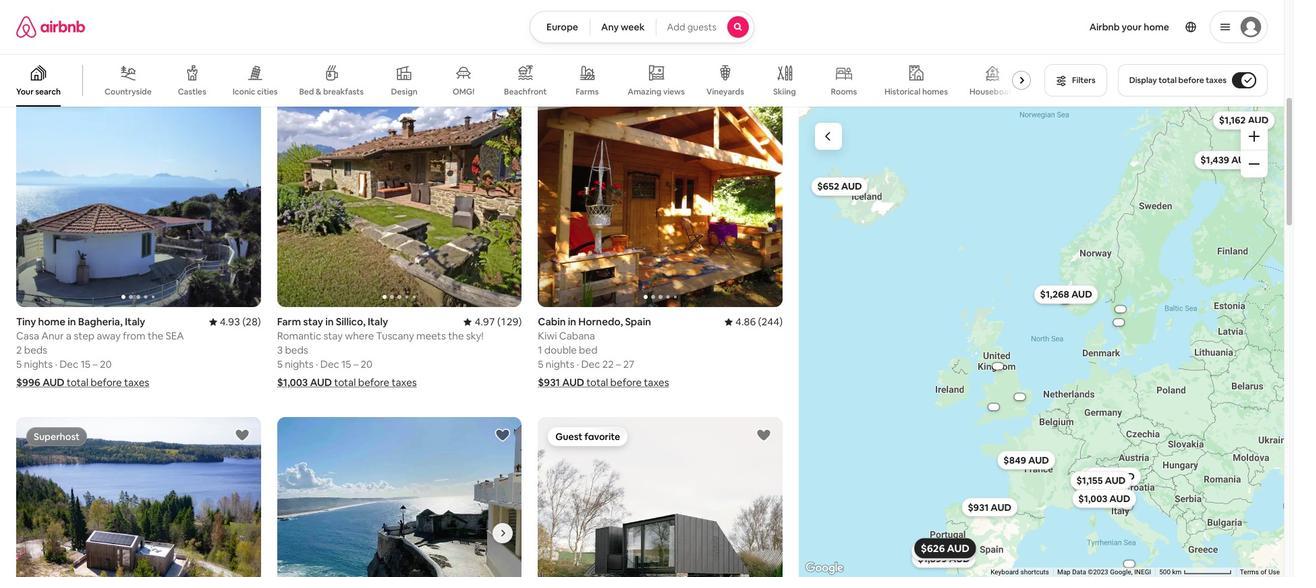 Task type: describe. For each thing, give the bounding box(es) containing it.
airbnb your home link
[[1082, 13, 1178, 41]]

$652 aud
[[817, 180, 862, 192]]

dec inside 'tiny home in bagheria, italy casa anur a step away from the sea 2 beds 5 nights · dec 15 – 20 $996 aud total before taxes'
[[60, 358, 78, 371]]

kiwi
[[538, 330, 557, 342]]

5 inside cabin in hornedo, spain kiwi cabana 1 double bed 5 nights · dec 22 – 27 $931 aud total before taxes
[[538, 358, 544, 371]]

profile element
[[771, 0, 1269, 54]]

add guests button
[[656, 11, 755, 43]]

before inside farm stay in sillico, italy romantic stay where tuscany meets the sky! 3 beds 5 nights · dec 15 – 20 $1,003 aud total before taxes
[[358, 376, 390, 389]]

taxes inside farm stay in sillico, italy romantic stay where tuscany meets the sky! 3 beds 5 nights · dec 15 – 20 $1,003 aud total before taxes
[[392, 376, 417, 389]]

– inside 8 beds 5 nights · jan 17 – 22 $1,268 aud total before taxes
[[612, 15, 617, 28]]

$1,155 aud button
[[1071, 471, 1132, 490]]

$1,268 aud inside button
[[1040, 288, 1093, 300]]

casa
[[16, 330, 39, 342]]

iconic
[[233, 86, 256, 97]]

your
[[1122, 21, 1143, 33]]

inegi
[[1135, 569, 1152, 576]]

$1,350 aud
[[918, 545, 969, 557]]

4.97
[[475, 315, 495, 328]]

vineyards
[[707, 86, 745, 97]]

design
[[391, 86, 418, 97]]

dec inside farm stay in sillico, italy romantic stay where tuscany meets the sky! 3 beds 5 nights · dec 15 – 20 $1,003 aud total before taxes
[[321, 358, 339, 371]]

group containing iconic cities
[[0, 54, 1037, 107]]

$1,772 aud
[[1010, 395, 1030, 399]]

add to wishlist: farm stay in sillico, italy image
[[495, 85, 511, 101]]

– inside farm stay in sillico, italy romantic stay where tuscany meets the sky! 3 beds 5 nights · dec 15 – 20 $1,003 aud total before taxes
[[354, 358, 359, 371]]

4.86 (244)
[[736, 315, 783, 328]]

europe
[[547, 21, 579, 33]]

anur
[[41, 330, 64, 342]]

bed & breakfasts
[[299, 86, 364, 97]]

skiing
[[774, 86, 797, 97]]

· inside the 7 beds 5 nights · apr 5 – 10 $1,162 aud
[[55, 15, 57, 28]]

7
[[16, 1, 22, 14]]

beds inside 8 beds 5 nights · jan 17 – 22 $1,268 aud total before taxes
[[546, 1, 570, 14]]

cabin in hornedo, spain kiwi cabana 1 double bed 5 nights · dec 22 – 27 $931 aud total before taxes
[[538, 315, 669, 389]]

add to wishlist: home in landvetter, sweden image
[[234, 427, 250, 444]]

omg!
[[453, 86, 475, 97]]

add to wishlist: tiny home in bagheria, italy image
[[234, 85, 250, 101]]

filters
[[1073, 75, 1096, 86]]

bed
[[299, 86, 314, 97]]

$1,750 aud button
[[1114, 497, 1141, 516]]

sky!
[[466, 330, 484, 342]]

0 horizontal spatial $1,162 aud button
[[16, 33, 154, 46]]

$1,350 aud button
[[912, 542, 976, 560]]

beds inside farm stay in sillico, italy romantic stay where tuscany meets the sky! 3 beds 5 nights · dec 15 – 20 $1,003 aud total before taxes
[[285, 344, 308, 357]]

$1,909 aud
[[1109, 320, 1130, 324]]

from
[[123, 330, 146, 342]]

4.93 (28)
[[220, 315, 261, 328]]

your
[[16, 86, 34, 97]]

(28)
[[242, 315, 261, 328]]

spain
[[625, 315, 652, 328]]

$661 aud button
[[981, 397, 1008, 416]]

3
[[277, 344, 283, 357]]

in for sillico,
[[326, 315, 334, 328]]

homes
[[923, 86, 949, 97]]

20 inside 'tiny home in bagheria, italy casa anur a step away from the sea 2 beds 5 nights · dec 15 – 20 $996 aud total before taxes'
[[100, 358, 112, 371]]

use
[[1269, 569, 1281, 576]]

map
[[1058, 569, 1071, 576]]

$849 aud button
[[998, 451, 1056, 469]]

houseboats
[[970, 86, 1016, 97]]

$931 aud inside cabin in hornedo, spain kiwi cabana 1 double bed 5 nights · dec 22 – 27 $931 aud total before taxes
[[538, 376, 585, 389]]

guests
[[688, 21, 717, 33]]

8
[[538, 1, 544, 14]]

5 inside 8 beds 5 nights · jan 17 – 22 $1,268 aud total before taxes
[[538, 15, 544, 28]]

before inside 8 beds 5 nights · jan 17 – 22 $1,268 aud total before taxes
[[620, 33, 651, 46]]

· inside 8 beds 5 nights · jan 17 – 22 $1,268 aud total before taxes
[[577, 15, 579, 28]]

4.93 out of 5 average rating,  28 reviews image
[[209, 315, 261, 328]]

15 inside 'tiny home in bagheria, italy casa anur a step away from the sea 2 beds 5 nights · dec 15 – 20 $996 aud total before taxes'
[[81, 358, 90, 371]]

any week button
[[590, 11, 657, 43]]

historical homes
[[885, 86, 949, 97]]

$1,750 aud
[[1117, 504, 1138, 508]]

of
[[1261, 569, 1268, 576]]

1 horizontal spatial stay
[[324, 330, 343, 342]]

$1,899 aud
[[918, 552, 970, 565]]

airbnb your home
[[1090, 21, 1170, 33]]

taxes inside cabin in hornedo, spain kiwi cabana 1 double bed 5 nights · dec 22 – 27 $931 aud total before taxes
[[644, 376, 669, 389]]

$931 aud inside $1,003 aud $931 aud
[[968, 501, 1012, 513]]

500
[[1160, 569, 1171, 576]]

20 inside farm stay in sillico, italy romantic stay where tuscany meets the sky! 3 beds 5 nights · dec 15 – 20 $1,003 aud total before taxes
[[361, 358, 373, 371]]

©2023
[[1089, 569, 1109, 576]]

add guests
[[667, 21, 717, 33]]

breakfasts
[[323, 86, 364, 97]]

total inside 'tiny home in bagheria, italy casa anur a step away from the sea 2 beds 5 nights · dec 15 – 20 $996 aud total before taxes'
[[67, 376, 88, 389]]

4.97 out of 5 average rating,  129 reviews image
[[464, 315, 522, 328]]

google map
showing 20 stays. region
[[799, 107, 1285, 577]]

$1,003 aud inside farm stay in sillico, italy romantic stay where tuscany meets the sky! 3 beds 5 nights · dec 15 – 20 $1,003 aud total before taxes
[[277, 376, 332, 389]]

tiny
[[16, 315, 36, 328]]

shortcuts
[[1021, 569, 1050, 576]]

$555 aud
[[1091, 470, 1135, 483]]

map data ©2023 google, inegi
[[1058, 569, 1152, 576]]

$1,439 aud button
[[1195, 150, 1259, 169]]

terms of use link
[[1241, 569, 1281, 576]]

castles
[[178, 86, 206, 97]]

amazing
[[628, 86, 662, 97]]

hornedo,
[[579, 315, 623, 328]]

17
[[600, 15, 610, 28]]

before inside cabin in hornedo, spain kiwi cabana 1 double bed 5 nights · dec 22 – 27 $931 aud total before taxes
[[611, 376, 642, 389]]

beachfront
[[504, 86, 547, 97]]

terms of use
[[1241, 569, 1281, 576]]

8 beds 5 nights · jan 17 – 22 $1,268 aud total before taxes
[[538, 1, 678, 46]]

4.86
[[736, 315, 756, 328]]

keyboard
[[991, 569, 1019, 576]]

$1,003 aud inside $1,003 aud $931 aud
[[1079, 492, 1131, 505]]

10
[[94, 15, 104, 28]]

google,
[[1111, 569, 1133, 576]]

terms
[[1241, 569, 1260, 576]]

italy for tiny home in bagheria, italy
[[125, 315, 145, 328]]

meets
[[417, 330, 446, 342]]

step
[[74, 330, 95, 342]]

– inside the 7 beds 5 nights · apr 5 – 10 $1,162 aud
[[87, 15, 92, 28]]

views
[[664, 86, 685, 97]]

total inside 8 beds 5 nights · jan 17 – 22 $1,268 aud total before taxes
[[596, 33, 617, 46]]



Task type: locate. For each thing, give the bounding box(es) containing it.
$1,003 aud
[[277, 376, 332, 389], [1079, 492, 1131, 505]]

2 in from the left
[[326, 315, 334, 328]]

· inside farm stay in sillico, italy romantic stay where tuscany meets the sky! 3 beds 5 nights · dec 15 – 20 $1,003 aud total before taxes
[[316, 358, 318, 371]]

1 horizontal spatial $996 aud
[[1121, 562, 1139, 566]]

1 20 from the left
[[100, 358, 112, 371]]

the
[[148, 330, 163, 342], [448, 330, 464, 342]]

0 vertical spatial $1,162 aud
[[16, 33, 69, 46]]

cities
[[257, 86, 278, 97]]

0 horizontal spatial italy
[[125, 315, 145, 328]]

1 vertical spatial $996 aud
[[1121, 562, 1139, 566]]

keyboard shortcuts
[[991, 569, 1050, 576]]

– left the 10
[[87, 15, 92, 28]]

5 right apr
[[79, 15, 85, 28]]

the inside farm stay in sillico, italy romantic stay where tuscany meets the sky! 3 beds 5 nights · dec 15 – 20 $1,003 aud total before taxes
[[448, 330, 464, 342]]

the inside 'tiny home in bagheria, italy casa anur a step away from the sea 2 beds 5 nights · dec 15 – 20 $996 aud total before taxes'
[[148, 330, 163, 342]]

– down step
[[93, 358, 98, 371]]

(244)
[[759, 315, 783, 328]]

add to wishlist: apartment in nazaré, portugal image
[[495, 427, 511, 444]]

before
[[620, 33, 651, 46], [1179, 75, 1205, 86], [91, 376, 122, 389], [358, 376, 390, 389], [611, 376, 642, 389]]

$1,162 aud button up zoom in image
[[1213, 111, 1275, 130]]

$931 aud down double
[[538, 376, 585, 389]]

$1,003 aud down $1,155 aud
[[1079, 492, 1131, 505]]

1 vertical spatial 22
[[603, 358, 614, 371]]

0 horizontal spatial $996 aud
[[16, 376, 65, 389]]

5 down 1
[[538, 358, 544, 371]]

tiny home in bagheria, italy casa anur a step away from the sea 2 beds 5 nights · dec 15 – 20 $996 aud total before taxes
[[16, 315, 184, 389]]

0 vertical spatial stay
[[303, 315, 323, 328]]

europe button
[[530, 11, 591, 43]]

before down where
[[358, 376, 390, 389]]

$1,162 aud button
[[16, 33, 154, 46], [1213, 111, 1275, 130]]

in inside 'tiny home in bagheria, italy casa anur a step away from the sea 2 beds 5 nights · dec 15 – 20 $996 aud total before taxes'
[[68, 315, 76, 328]]

total down step
[[67, 376, 88, 389]]

italy inside 'tiny home in bagheria, italy casa anur a step away from the sea 2 beds 5 nights · dec 15 – 20 $996 aud total before taxes'
[[125, 315, 145, 328]]

– down where
[[354, 358, 359, 371]]

italy up from
[[125, 315, 145, 328]]

$931 aud button
[[962, 498, 1018, 517]]

· down anur
[[55, 358, 57, 371]]

1 vertical spatial $931 aud
[[968, 501, 1012, 513]]

countryside
[[105, 86, 152, 97]]

1 horizontal spatial 20
[[361, 358, 373, 371]]

1 horizontal spatial in
[[326, 315, 334, 328]]

$1,439 aud
[[1201, 154, 1253, 166]]

1 horizontal spatial $1,162 aud button
[[1213, 111, 1275, 130]]

5 down "3"
[[277, 358, 283, 371]]

in inside farm stay in sillico, italy romantic stay where tuscany meets the sky! 3 beds 5 nights · dec 15 – 20 $1,003 aud total before taxes
[[326, 315, 334, 328]]

beds down romantic
[[285, 344, 308, 357]]

before down away
[[91, 376, 122, 389]]

$849 aud
[[1004, 454, 1049, 466]]

stay up romantic
[[303, 315, 323, 328]]

1 horizontal spatial $1,268 aud
[[1040, 288, 1093, 300]]

in inside cabin in hornedo, spain kiwi cabana 1 double bed 5 nights · dec 22 – 27 $931 aud total before taxes
[[568, 315, 577, 328]]

nights inside the 7 beds 5 nights · apr 5 – 10 $1,162 aud
[[24, 15, 53, 28]]

nights left apr
[[24, 15, 53, 28]]

add
[[667, 21, 686, 33]]

1 15 from the left
[[81, 358, 90, 371]]

before down 27
[[611, 376, 642, 389]]

$1,162 aud down apr
[[16, 33, 69, 46]]

any
[[602, 21, 619, 33]]

0 vertical spatial $1,003 aud
[[277, 376, 332, 389]]

dec down romantic
[[321, 358, 339, 371]]

$1,155 aud
[[1077, 474, 1126, 486]]

zoom in image
[[1250, 131, 1260, 142]]

0 horizontal spatial dec
[[60, 358, 78, 371]]

total inside cabin in hornedo, spain kiwi cabana 1 double bed 5 nights · dec 22 – 27 $931 aud total before taxes
[[587, 376, 609, 389]]

italy up "tuscany"
[[368, 315, 388, 328]]

any week
[[602, 21, 645, 33]]

2 the from the left
[[448, 330, 464, 342]]

1 horizontal spatial 22
[[620, 15, 631, 28]]

iconic cities
[[233, 86, 278, 97]]

zoom out image
[[1250, 159, 1260, 169]]

1 horizontal spatial the
[[448, 330, 464, 342]]

0 horizontal spatial $1,162 aud
[[16, 33, 69, 46]]

5 down 2
[[16, 358, 22, 371]]

$1,268 aud
[[538, 33, 593, 46], [1040, 288, 1093, 300]]

$996 aud inside 'tiny home in bagheria, italy casa anur a step away from the sea 2 beds 5 nights · dec 15 – 20 $996 aud total before taxes'
[[16, 376, 65, 389]]

27
[[624, 358, 635, 371]]

0 vertical spatial $1,268 aud
[[538, 33, 593, 46]]

$996 aud button
[[1116, 554, 1143, 573]]

$1,162 aud up zoom in image
[[1219, 114, 1269, 126]]

cabin
[[538, 315, 566, 328]]

$996 aud down 2
[[16, 376, 65, 389]]

$1,162 aud button down the 10
[[16, 33, 154, 46]]

0 vertical spatial $931 aud
[[538, 376, 585, 389]]

– inside cabin in hornedo, spain kiwi cabana 1 double bed 5 nights · dec 22 – 27 $931 aud total before taxes
[[616, 358, 621, 371]]

sea
[[166, 330, 184, 342]]

15 down where
[[342, 358, 351, 371]]

nights inside cabin in hornedo, spain kiwi cabana 1 double bed 5 nights · dec 22 – 27 $931 aud total before taxes
[[546, 358, 575, 371]]

· inside 'tiny home in bagheria, italy casa anur a step away from the sea 2 beds 5 nights · dec 15 – 20 $996 aud total before taxes'
[[55, 358, 57, 371]]

0 vertical spatial $996 aud
[[16, 376, 65, 389]]

filters button
[[1045, 64, 1108, 97]]

keyboard shortcuts button
[[991, 568, 1050, 577]]

nights down double
[[546, 358, 575, 371]]

1 in from the left
[[68, 315, 76, 328]]

· down bed
[[577, 358, 579, 371]]

home right your
[[1145, 21, 1170, 33]]

15 down step
[[81, 358, 90, 371]]

$1,003 aud button
[[1073, 489, 1137, 508]]

before right display
[[1179, 75, 1205, 86]]

nights down romantic
[[285, 358, 314, 371]]

5 inside 'tiny home in bagheria, italy casa anur a step away from the sea 2 beds 5 nights · dec 15 – 20 $996 aud total before taxes'
[[16, 358, 22, 371]]

0 horizontal spatial 22
[[603, 358, 614, 371]]

nights inside 8 beds 5 nights · jan 17 – 22 $1,268 aud total before taxes
[[546, 15, 575, 28]]

before down "week"
[[620, 33, 651, 46]]

2 20 from the left
[[361, 358, 373, 371]]

0 vertical spatial $1,162 aud button
[[16, 33, 154, 46]]

1 vertical spatial $1,268 aud
[[1040, 288, 1093, 300]]

beds inside 'tiny home in bagheria, italy casa anur a step away from the sea 2 beds 5 nights · dec 15 – 20 $996 aud total before taxes'
[[24, 344, 47, 357]]

2 dec from the left
[[321, 358, 339, 371]]

1 vertical spatial $1,162 aud button
[[1213, 111, 1275, 130]]

$1,909 aud button
[[1106, 313, 1133, 332]]

0 horizontal spatial stay
[[303, 315, 323, 328]]

in
[[68, 315, 76, 328], [326, 315, 334, 328], [568, 315, 577, 328]]

5 inside farm stay in sillico, italy romantic stay where tuscany meets the sky! 3 beds 5 nights · dec 15 – 20 $1,003 aud total before taxes
[[277, 358, 283, 371]]

your search
[[16, 86, 61, 97]]

0 horizontal spatial $931 aud
[[538, 376, 585, 389]]

beds
[[24, 1, 47, 14], [546, 1, 570, 14], [24, 344, 47, 357], [285, 344, 308, 357]]

0 horizontal spatial in
[[68, 315, 76, 328]]

the left sea
[[148, 330, 163, 342]]

before inside 'tiny home in bagheria, italy casa anur a step away from the sea 2 beds 5 nights · dec 15 – 20 $996 aud total before taxes'
[[91, 376, 122, 389]]

1 horizontal spatial 15
[[342, 358, 351, 371]]

add to wishlist: cabin in hornedo, spain image
[[756, 85, 772, 101]]

dec down bed
[[582, 358, 601, 371]]

5
[[16, 15, 22, 28], [79, 15, 85, 28], [538, 15, 544, 28], [16, 358, 22, 371], [277, 358, 283, 371], [538, 358, 544, 371]]

$996 aud
[[16, 376, 65, 389], [1121, 562, 1139, 566]]

nights left jan
[[546, 15, 575, 28]]

nights
[[24, 15, 53, 28], [546, 15, 575, 28], [24, 358, 53, 371], [285, 358, 314, 371], [546, 358, 575, 371]]

$1,268 aud button
[[1034, 285, 1099, 304]]

week
[[621, 21, 645, 33]]

historical
[[885, 86, 921, 97]]

0 horizontal spatial 15
[[81, 358, 90, 371]]

total right display
[[1159, 75, 1177, 86]]

1 horizontal spatial $1,162 aud
[[1219, 114, 1269, 126]]

1 vertical spatial stay
[[324, 330, 343, 342]]

2 15 from the left
[[342, 358, 351, 371]]

$1,162 aud inside the 7 beds 5 nights · apr 5 – 10 $1,162 aud
[[16, 33, 69, 46]]

1 vertical spatial $1,162 aud
[[1219, 114, 1269, 126]]

1
[[538, 344, 543, 357]]

20 down away
[[100, 358, 112, 371]]

15 inside farm stay in sillico, italy romantic stay where tuscany meets the sky! 3 beds 5 nights · dec 15 – 20 $1,003 aud total before taxes
[[342, 358, 351, 371]]

1 horizontal spatial $1,003 aud
[[1079, 492, 1131, 505]]

None search field
[[530, 11, 755, 43]]

in up cabana
[[568, 315, 577, 328]]

in left sillico,
[[326, 315, 334, 328]]

0 horizontal spatial 20
[[100, 358, 112, 371]]

beds right 8 at the left of the page
[[546, 1, 570, 14]]

– inside 'tiny home in bagheria, italy casa anur a step away from the sea 2 beds 5 nights · dec 15 – 20 $996 aud total before taxes'
[[93, 358, 98, 371]]

$1,162 aud inside google map
showing 20 stays. region
[[1219, 114, 1269, 126]]

group
[[0, 54, 1037, 107], [16, 75, 261, 307], [277, 75, 522, 307], [538, 75, 783, 307], [16, 417, 261, 577], [277, 417, 522, 577], [538, 417, 783, 577]]

$626 aud button
[[915, 538, 976, 558]]

$1,899 aud button
[[912, 549, 976, 568]]

a
[[66, 330, 72, 342]]

taxes
[[653, 33, 678, 46], [1207, 75, 1227, 86], [124, 376, 149, 389], [392, 376, 417, 389], [644, 376, 669, 389]]

home
[[1145, 21, 1170, 33], [38, 315, 65, 328]]

bagheria,
[[78, 315, 123, 328]]

0 horizontal spatial $1,003 aud
[[277, 376, 332, 389]]

3 in from the left
[[568, 315, 577, 328]]

farm stay in sillico, italy romantic stay where tuscany meets the sky! 3 beds 5 nights · dec 15 – 20 $1,003 aud total before taxes
[[277, 315, 484, 389]]

google image
[[803, 560, 847, 577]]

– right "17"
[[612, 15, 617, 28]]

2 italy from the left
[[368, 315, 388, 328]]

romantic
[[277, 330, 321, 342]]

$661 aud
[[985, 405, 1003, 409]]

$1,268 aud inside 8 beds 5 nights · jan 17 – 22 $1,268 aud total before taxes
[[538, 33, 593, 46]]

4.97 (129)
[[475, 315, 522, 328]]

home inside 'tiny home in bagheria, italy casa anur a step away from the sea 2 beds 5 nights · dec 15 – 20 $996 aud total before taxes'
[[38, 315, 65, 328]]

0 horizontal spatial home
[[38, 315, 65, 328]]

in for bagheria,
[[68, 315, 76, 328]]

2
[[16, 344, 22, 357]]

$1,156 aud
[[988, 364, 1008, 368]]

1 horizontal spatial italy
[[368, 315, 388, 328]]

1 the from the left
[[148, 330, 163, 342]]

the left sky!
[[448, 330, 464, 342]]

total inside farm stay in sillico, italy romantic stay where tuscany meets the sky! 3 beds 5 nights · dec 15 – 20 $1,003 aud total before taxes
[[334, 376, 356, 389]]

5 down 8 at the left of the page
[[538, 15, 544, 28]]

7 beds 5 nights · apr 5 – 10 $1,162 aud
[[16, 1, 104, 46]]

display
[[1130, 75, 1158, 86]]

$996 aud inside button
[[1121, 562, 1139, 566]]

$1,003 aud down "3"
[[277, 376, 332, 389]]

jan
[[582, 15, 598, 28]]

$652 aud button
[[811, 177, 868, 196]]

1 dec from the left
[[60, 358, 78, 371]]

$931 aud down "$849 aud" button
[[968, 501, 1012, 513]]

beds down casa on the left of page
[[24, 344, 47, 357]]

tuscany
[[376, 330, 414, 342]]

nights inside farm stay in sillico, italy romantic stay where tuscany meets the sky! 3 beds 5 nights · dec 15 – 20 $1,003 aud total before taxes
[[285, 358, 314, 371]]

2 horizontal spatial in
[[568, 315, 577, 328]]

$1,162 aud
[[16, 33, 69, 46], [1219, 114, 1269, 126]]

nights inside 'tiny home in bagheria, italy casa anur a step away from the sea 2 beds 5 nights · dec 15 – 20 $996 aud total before taxes'
[[24, 358, 53, 371]]

dec down the a
[[60, 358, 78, 371]]

data
[[1073, 569, 1087, 576]]

1 italy from the left
[[125, 315, 145, 328]]

where
[[345, 330, 374, 342]]

none search field containing europe
[[530, 11, 755, 43]]

total
[[596, 33, 617, 46], [1159, 75, 1177, 86], [67, 376, 88, 389], [334, 376, 356, 389], [587, 376, 609, 389]]

rooms
[[831, 86, 858, 97]]

add to wishlist: home in stavanger, norway image
[[756, 427, 772, 444]]

1 vertical spatial home
[[38, 315, 65, 328]]

italy inside farm stay in sillico, italy romantic stay where tuscany meets the sky! 3 beds 5 nights · dec 15 – 20 $1,003 aud total before taxes
[[368, 315, 388, 328]]

0 vertical spatial 22
[[620, 15, 631, 28]]

dec inside cabin in hornedo, spain kiwi cabana 1 double bed 5 nights · dec 22 – 27 $931 aud total before taxes
[[582, 358, 601, 371]]

$996 aud up google,
[[1121, 562, 1139, 566]]

taxes inside 8 beds 5 nights · jan 17 – 22 $1,268 aud total before taxes
[[653, 33, 678, 46]]

22 inside 8 beds 5 nights · jan 17 – 22 $1,268 aud total before taxes
[[620, 15, 631, 28]]

total down bed
[[587, 376, 609, 389]]

0 horizontal spatial the
[[148, 330, 163, 342]]

stay
[[303, 315, 323, 328], [324, 330, 343, 342]]

15
[[81, 358, 90, 371], [342, 358, 351, 371]]

in up the a
[[68, 315, 76, 328]]

$1,772 aud button
[[1007, 387, 1034, 406]]

22 left 27
[[603, 358, 614, 371]]

$555 aud button
[[1085, 467, 1141, 486]]

1 horizontal spatial dec
[[321, 358, 339, 371]]

$626 aud
[[921, 542, 970, 555]]

22 right any
[[620, 15, 631, 28]]

· left apr
[[55, 15, 57, 28]]

home up anur
[[38, 315, 65, 328]]

bed
[[579, 344, 598, 357]]

0 vertical spatial home
[[1145, 21, 1170, 33]]

500 km button
[[1156, 568, 1237, 577]]

2 horizontal spatial dec
[[582, 358, 601, 371]]

total down where
[[334, 376, 356, 389]]

beds inside the 7 beds 5 nights · apr 5 – 10 $1,162 aud
[[24, 1, 47, 14]]

5 down 7
[[16, 15, 22, 28]]

22 inside cabin in hornedo, spain kiwi cabana 1 double bed 5 nights · dec 22 – 27 $931 aud total before taxes
[[603, 358, 614, 371]]

nights down casa on the left of page
[[24, 358, 53, 371]]

home inside profile element
[[1145, 21, 1170, 33]]

$1,003 aud $931 aud
[[968, 492, 1131, 513]]

1 horizontal spatial $931 aud
[[968, 501, 1012, 513]]

taxes inside 'tiny home in bagheria, italy casa anur a step away from the sea 2 beds 5 nights · dec 15 – 20 $996 aud total before taxes'
[[124, 376, 149, 389]]

amazing views
[[628, 86, 685, 97]]

0 horizontal spatial $1,268 aud
[[538, 33, 593, 46]]

· left jan
[[577, 15, 579, 28]]

beds right 7
[[24, 1, 47, 14]]

· inside cabin in hornedo, spain kiwi cabana 1 double bed 5 nights · dec 22 – 27 $931 aud total before taxes
[[577, 358, 579, 371]]

1 horizontal spatial home
[[1145, 21, 1170, 33]]

3 dec from the left
[[582, 358, 601, 371]]

1 vertical spatial $1,003 aud
[[1079, 492, 1131, 505]]

total down any
[[596, 33, 617, 46]]

– left 27
[[616, 358, 621, 371]]

· down romantic
[[316, 358, 318, 371]]

20 down where
[[361, 358, 373, 371]]

km
[[1173, 569, 1182, 576]]

&
[[316, 86, 322, 97]]

away
[[97, 330, 121, 342]]

stay down sillico,
[[324, 330, 343, 342]]

italy for farm stay in sillico, italy
[[368, 315, 388, 328]]

4.86 out of 5 average rating,  244 reviews image
[[725, 315, 783, 328]]



Task type: vqa. For each thing, say whether or not it's contained in the screenshot.


